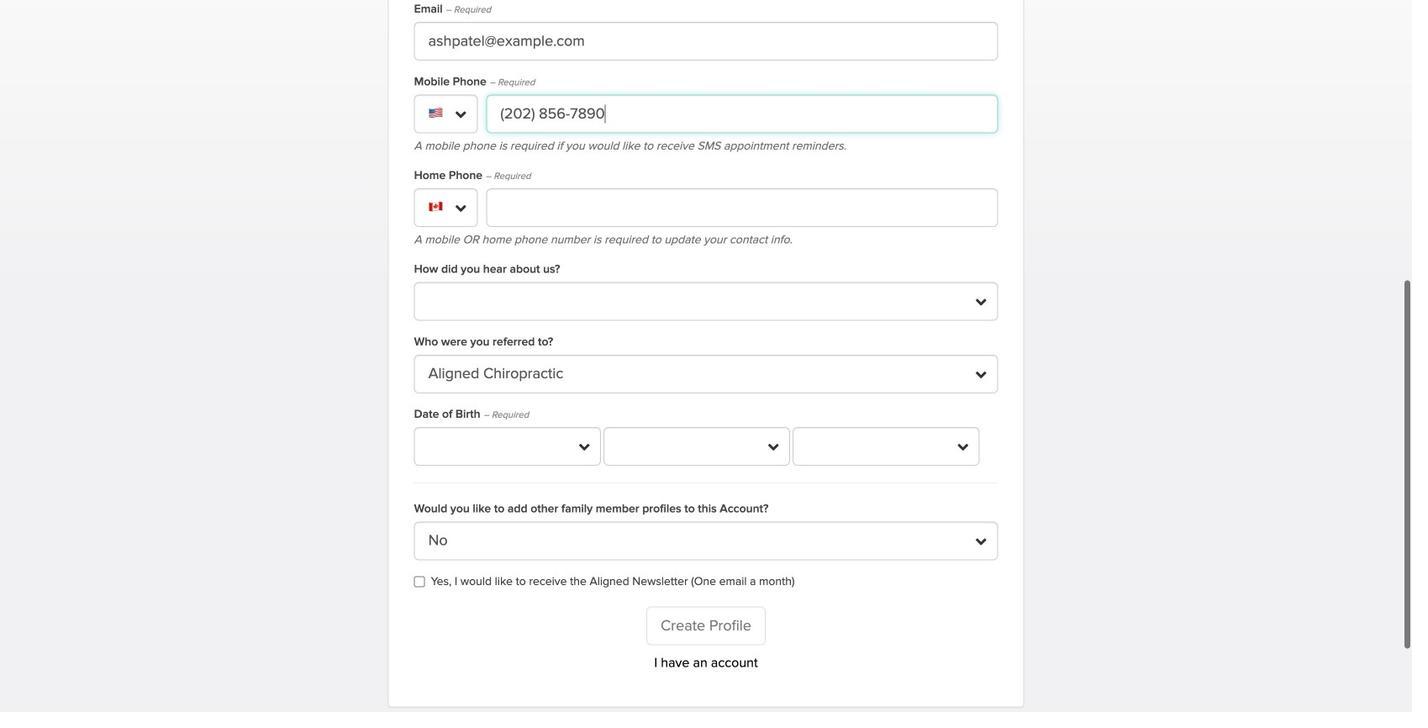 Task type: locate. For each thing, give the bounding box(es) containing it.
None telephone field
[[486, 94, 998, 133], [486, 188, 998, 227], [486, 94, 998, 133], [486, 188, 998, 227]]

None checkbox
[[414, 576, 425, 587]]



Task type: describe. For each thing, give the bounding box(es) containing it.
Email Address email field
[[414, 22, 998, 60]]



